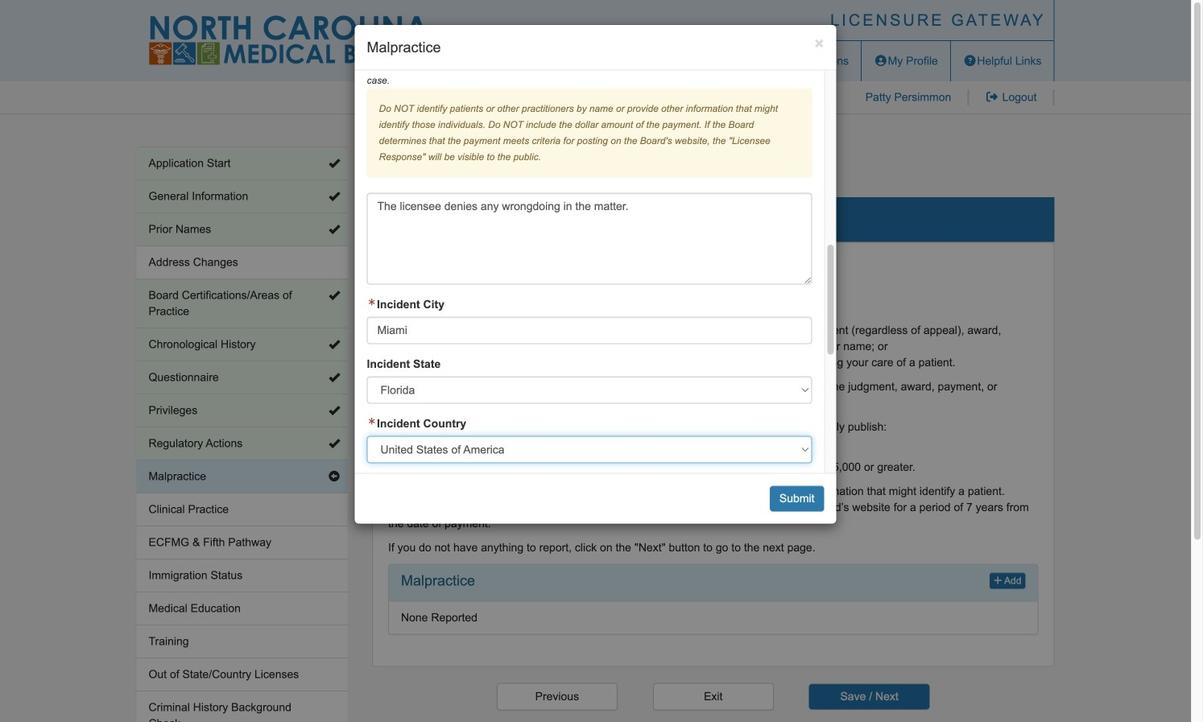 Task type: describe. For each thing, give the bounding box(es) containing it.
3 ok image from the top
[[329, 290, 340, 301]]

2 ok image from the top
[[329, 372, 340, 383]]

4 ok image from the top
[[329, 339, 340, 350]]

user circle image
[[874, 55, 888, 66]]



Task type: locate. For each thing, give the bounding box(es) containing it.
1 ok image from the top
[[329, 224, 340, 235]]

0 vertical spatial ok image
[[329, 224, 340, 235]]

ok image
[[329, 224, 340, 235], [329, 372, 340, 383]]

north carolina medical board logo image
[[149, 15, 430, 65]]

None button
[[497, 683, 618, 711], [653, 683, 774, 711], [497, 683, 618, 711], [653, 683, 774, 711]]

fw image
[[367, 299, 377, 307]]

circle arrow left image
[[329, 471, 340, 482]]

ok image
[[329, 158, 340, 169], [329, 191, 340, 202], [329, 290, 340, 301], [329, 339, 340, 350], [329, 405, 340, 416], [329, 438, 340, 449]]

None text field
[[367, 193, 812, 285]]

2 ok image from the top
[[329, 191, 340, 202]]

plus image
[[994, 576, 1002, 585]]

fw image
[[367, 418, 377, 426]]

1 vertical spatial ok image
[[329, 372, 340, 383]]

None text field
[[367, 317, 812, 344]]

question circle image
[[963, 55, 977, 66]]

1 ok image from the top
[[329, 158, 340, 169]]

None submit
[[770, 486, 824, 512], [809, 684, 930, 710], [770, 486, 824, 512], [809, 684, 930, 710]]

6 ok image from the top
[[329, 438, 340, 449]]

sign out image
[[985, 91, 999, 103]]

5 ok image from the top
[[329, 405, 340, 416]]



Task type: vqa. For each thing, say whether or not it's contained in the screenshot.
third ok icon from the bottom
yes



